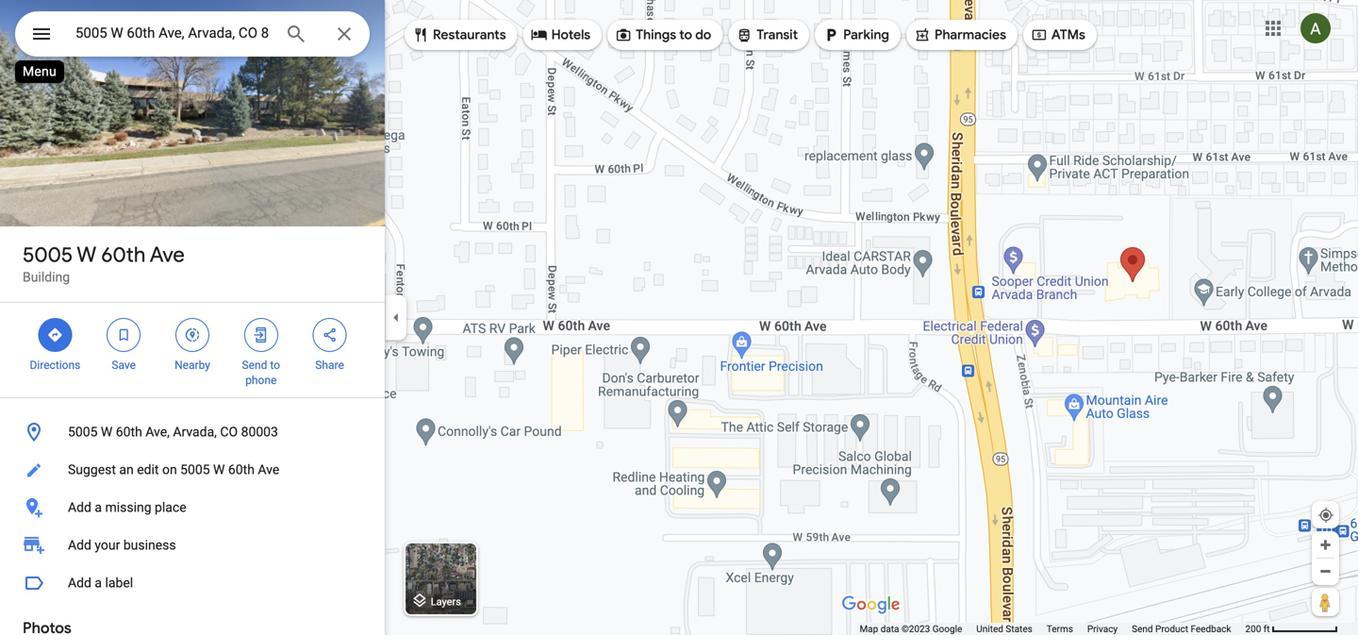 Task type: describe. For each thing, give the bounding box(es) containing it.
add your business
[[68, 537, 176, 553]]

directions
[[30, 359, 81, 372]]

privacy button
[[1088, 623, 1118, 635]]

200
[[1246, 623, 1262, 635]]

collapse side panel image
[[386, 307, 407, 328]]

add a missing place
[[68, 500, 187, 515]]

map data ©2023 google
[[860, 623, 963, 635]]

©2023
[[902, 623, 931, 635]]

none field inside 5005 w 60th ave, arvada, co 80003 field
[[75, 22, 270, 44]]


[[531, 25, 548, 45]]


[[1031, 25, 1048, 45]]

states
[[1006, 623, 1033, 635]]

zoom out image
[[1319, 564, 1333, 578]]

suggest an edit on 5005 w 60th ave
[[68, 462, 280, 478]]

 button
[[15, 11, 68, 60]]

5005 for ave
[[23, 242, 73, 268]]

layers
[[431, 596, 461, 608]]

send for send product feedback
[[1133, 623, 1154, 635]]

arvada,
[[173, 424, 217, 440]]

do
[[696, 26, 712, 43]]

share
[[315, 359, 344, 372]]

actions for 5005 w 60th ave region
[[0, 303, 385, 397]]

 parking
[[823, 25, 890, 45]]

united
[[977, 623, 1004, 635]]

to inside 'send to phone'
[[270, 359, 280, 372]]

ave inside button
[[258, 462, 280, 478]]

 search field
[[15, 11, 370, 60]]

edit
[[137, 462, 159, 478]]

things
[[636, 26, 677, 43]]

data
[[881, 623, 900, 635]]

missing
[[105, 500, 152, 515]]

suggest an edit on 5005 w 60th ave button
[[0, 451, 385, 489]]


[[30, 20, 53, 48]]

label
[[105, 575, 133, 591]]

add for add a label
[[68, 575, 91, 591]]

map
[[860, 623, 879, 635]]

zoom in image
[[1319, 538, 1333, 552]]

200 ft button
[[1246, 623, 1339, 635]]

pharmacies
[[935, 26, 1007, 43]]

5005 for ave,
[[68, 424, 98, 440]]

5005 W 60th Ave, Arvada, CO 80003 field
[[15, 11, 370, 57]]

hotels
[[552, 26, 591, 43]]

5005 inside suggest an edit on 5005 w 60th ave button
[[180, 462, 210, 478]]

footer inside google maps element
[[860, 623, 1246, 635]]


[[184, 325, 201, 345]]

show your location image
[[1318, 507, 1335, 524]]

add for add your business
[[68, 537, 91, 553]]

your
[[95, 537, 120, 553]]

co
[[220, 424, 238, 440]]

5005 w 60th ave main content
[[0, 0, 385, 635]]

send product feedback button
[[1133, 623, 1232, 635]]

60th for ave,
[[116, 424, 142, 440]]

send product feedback
[[1133, 623, 1232, 635]]

privacy
[[1088, 623, 1118, 635]]

w inside suggest an edit on 5005 w 60th ave button
[[213, 462, 225, 478]]

google
[[933, 623, 963, 635]]

on
[[162, 462, 177, 478]]

 things to do
[[615, 25, 712, 45]]



Task type: vqa. For each thing, say whether or not it's contained in the screenshot.
the topmost the 1034
no



Task type: locate. For each thing, give the bounding box(es) containing it.
0 vertical spatial 5005
[[23, 242, 73, 268]]

send inside send product feedback "button"
[[1133, 623, 1154, 635]]

save
[[112, 359, 136, 372]]

send left product
[[1133, 623, 1154, 635]]

1 vertical spatial 5005
[[68, 424, 98, 440]]

ave,
[[146, 424, 170, 440]]

 transit
[[736, 25, 798, 45]]


[[615, 25, 632, 45]]

ave
[[150, 242, 185, 268], [258, 462, 280, 478]]

send for send to phone
[[242, 359, 267, 372]]

1 add from the top
[[68, 500, 91, 515]]

a inside button
[[95, 500, 102, 515]]

 restaurants
[[412, 25, 506, 45]]

w for ave
[[77, 242, 96, 268]]

add your business link
[[0, 527, 385, 564]]

 atms
[[1031, 25, 1086, 45]]

1 vertical spatial ave
[[258, 462, 280, 478]]

1 horizontal spatial w
[[101, 424, 113, 440]]

0 vertical spatial send
[[242, 359, 267, 372]]

0 horizontal spatial send
[[242, 359, 267, 372]]

to
[[680, 26, 693, 43], [270, 359, 280, 372]]

send up "phone"
[[242, 359, 267, 372]]

google maps element
[[0, 0, 1359, 635]]

united states button
[[977, 623, 1033, 635]]

ave down 80003 in the bottom of the page
[[258, 462, 280, 478]]

0 vertical spatial w
[[77, 242, 96, 268]]

0 vertical spatial to
[[680, 26, 693, 43]]

send
[[242, 359, 267, 372], [1133, 623, 1154, 635]]

phone
[[246, 374, 277, 387]]

terms button
[[1047, 623, 1074, 635]]

feedback
[[1191, 623, 1232, 635]]

atms
[[1052, 26, 1086, 43]]

5005 w 60th ave building
[[23, 242, 185, 285]]

w for ave,
[[101, 424, 113, 440]]

to inside  things to do
[[680, 26, 693, 43]]

60th for ave
[[101, 242, 146, 268]]

transit
[[757, 26, 798, 43]]

2 a from the top
[[95, 575, 102, 591]]

add inside add a missing place button
[[68, 500, 91, 515]]

 hotels
[[531, 25, 591, 45]]

1 vertical spatial 60th
[[116, 424, 142, 440]]

80003
[[241, 424, 278, 440]]

0 horizontal spatial to
[[270, 359, 280, 372]]

business
[[123, 537, 176, 553]]

2 vertical spatial add
[[68, 575, 91, 591]]

2 vertical spatial w
[[213, 462, 225, 478]]


[[47, 325, 64, 345]]


[[914, 25, 931, 45]]

0 vertical spatial add
[[68, 500, 91, 515]]

parking
[[844, 26, 890, 43]]


[[736, 25, 753, 45]]

60th left ave, on the bottom left of the page
[[116, 424, 142, 440]]

ft
[[1264, 623, 1271, 635]]

to left the do on the top of the page
[[680, 26, 693, 43]]

google account: angela cha  
(angela.cha@adept.ai) image
[[1301, 13, 1332, 44]]

footer
[[860, 623, 1246, 635]]

60th up the 
[[101, 242, 146, 268]]

0 vertical spatial ave
[[150, 242, 185, 268]]

show street view coverage image
[[1313, 588, 1340, 616]]

0 vertical spatial a
[[95, 500, 102, 515]]

nearby
[[175, 359, 210, 372]]

add inside add your business link
[[68, 537, 91, 553]]


[[823, 25, 840, 45]]

restaurants
[[433, 26, 506, 43]]

1 horizontal spatial send
[[1133, 623, 1154, 635]]


[[321, 325, 338, 345]]

united states
[[977, 623, 1033, 635]]

1 horizontal spatial to
[[680, 26, 693, 43]]

add down suggest
[[68, 500, 91, 515]]

w inside the 5005 w 60th ave, arvada, co 80003 button
[[101, 424, 113, 440]]

5005 up suggest
[[68, 424, 98, 440]]

w
[[77, 242, 96, 268], [101, 424, 113, 440], [213, 462, 225, 478]]

add
[[68, 500, 91, 515], [68, 537, 91, 553], [68, 575, 91, 591]]

a left label
[[95, 575, 102, 591]]

a
[[95, 500, 102, 515], [95, 575, 102, 591]]

a for label
[[95, 575, 102, 591]]

terms
[[1047, 623, 1074, 635]]

send to phone
[[242, 359, 280, 387]]

add a missing place button
[[0, 489, 385, 527]]

add left label
[[68, 575, 91, 591]]

a left missing at the bottom left
[[95, 500, 102, 515]]

1 vertical spatial a
[[95, 575, 102, 591]]

1 vertical spatial to
[[270, 359, 280, 372]]

footer containing map data ©2023 google
[[860, 623, 1246, 635]]

ave inside 5005 w 60th ave building
[[150, 242, 185, 268]]

place
[[155, 500, 187, 515]]

1 horizontal spatial ave
[[258, 462, 280, 478]]

1 vertical spatial add
[[68, 537, 91, 553]]


[[115, 325, 132, 345]]

60th inside button
[[228, 462, 255, 478]]


[[253, 325, 270, 345]]

None field
[[75, 22, 270, 44]]

add left the your
[[68, 537, 91, 553]]

to up "phone"
[[270, 359, 280, 372]]

200 ft
[[1246, 623, 1271, 635]]

60th inside button
[[116, 424, 142, 440]]

a for missing
[[95, 500, 102, 515]]

2 horizontal spatial w
[[213, 462, 225, 478]]

suggest
[[68, 462, 116, 478]]

building
[[23, 269, 70, 285]]

add inside add a label "button"
[[68, 575, 91, 591]]

5005 right on
[[180, 462, 210, 478]]

60th down "co"
[[228, 462, 255, 478]]

3 add from the top
[[68, 575, 91, 591]]

1 vertical spatial send
[[1133, 623, 1154, 635]]

add for add a missing place
[[68, 500, 91, 515]]

product
[[1156, 623, 1189, 635]]

add a label
[[68, 575, 133, 591]]

60th inside 5005 w 60th ave building
[[101, 242, 146, 268]]

 pharmacies
[[914, 25, 1007, 45]]

a inside "button"
[[95, 575, 102, 591]]

w inside 5005 w 60th ave building
[[77, 242, 96, 268]]


[[412, 25, 429, 45]]

an
[[119, 462, 134, 478]]

0 vertical spatial 60th
[[101, 242, 146, 268]]

1 a from the top
[[95, 500, 102, 515]]

1 vertical spatial w
[[101, 424, 113, 440]]

0 horizontal spatial w
[[77, 242, 96, 268]]

add a label button
[[0, 564, 385, 602]]

2 vertical spatial 5005
[[180, 462, 210, 478]]

5005 inside 5005 w 60th ave building
[[23, 242, 73, 268]]

ave up the 
[[150, 242, 185, 268]]

5005 w 60th ave, arvada, co 80003 button
[[0, 413, 385, 451]]

5005 w 60th ave, arvada, co 80003
[[68, 424, 278, 440]]

5005
[[23, 242, 73, 268], [68, 424, 98, 440], [180, 462, 210, 478]]

2 add from the top
[[68, 537, 91, 553]]

5005 inside the 5005 w 60th ave, arvada, co 80003 button
[[68, 424, 98, 440]]

60th
[[101, 242, 146, 268], [116, 424, 142, 440], [228, 462, 255, 478]]

send inside 'send to phone'
[[242, 359, 267, 372]]

5005 up "building"
[[23, 242, 73, 268]]

0 horizontal spatial ave
[[150, 242, 185, 268]]

2 vertical spatial 60th
[[228, 462, 255, 478]]



